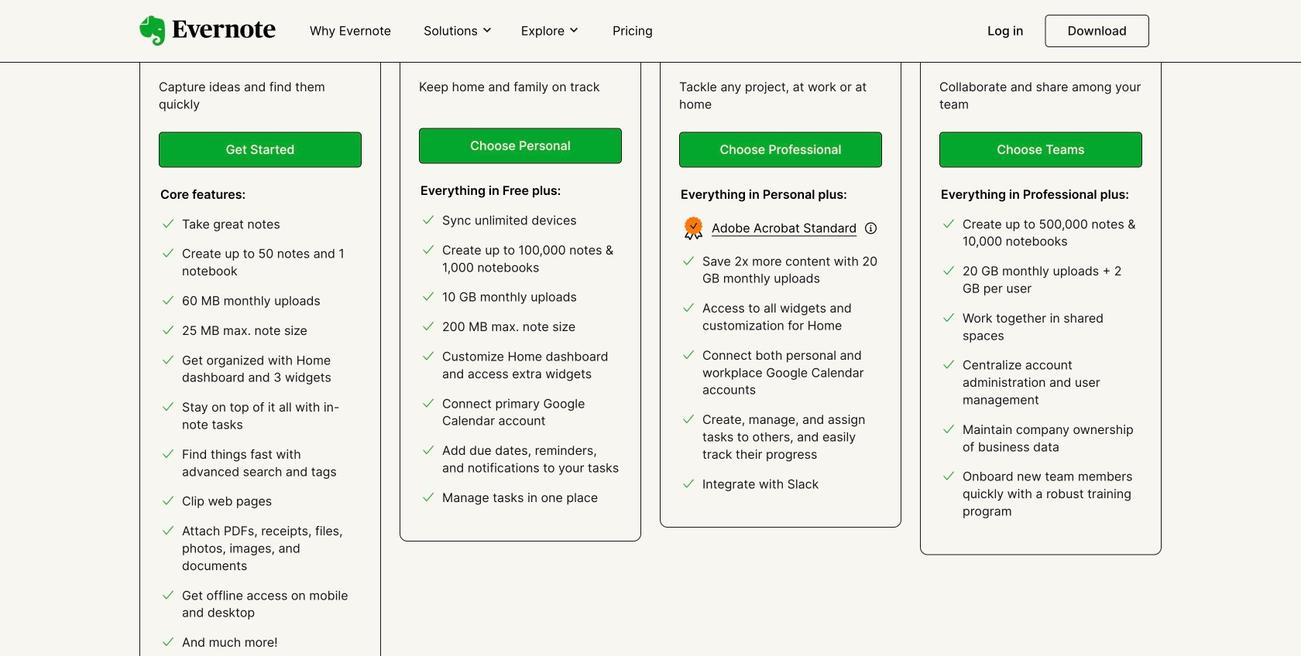 Task type: locate. For each thing, give the bounding box(es) containing it.
evernote logo image
[[139, 16, 276, 46]]



Task type: vqa. For each thing, say whether or not it's contained in the screenshot.
SIGN
no



